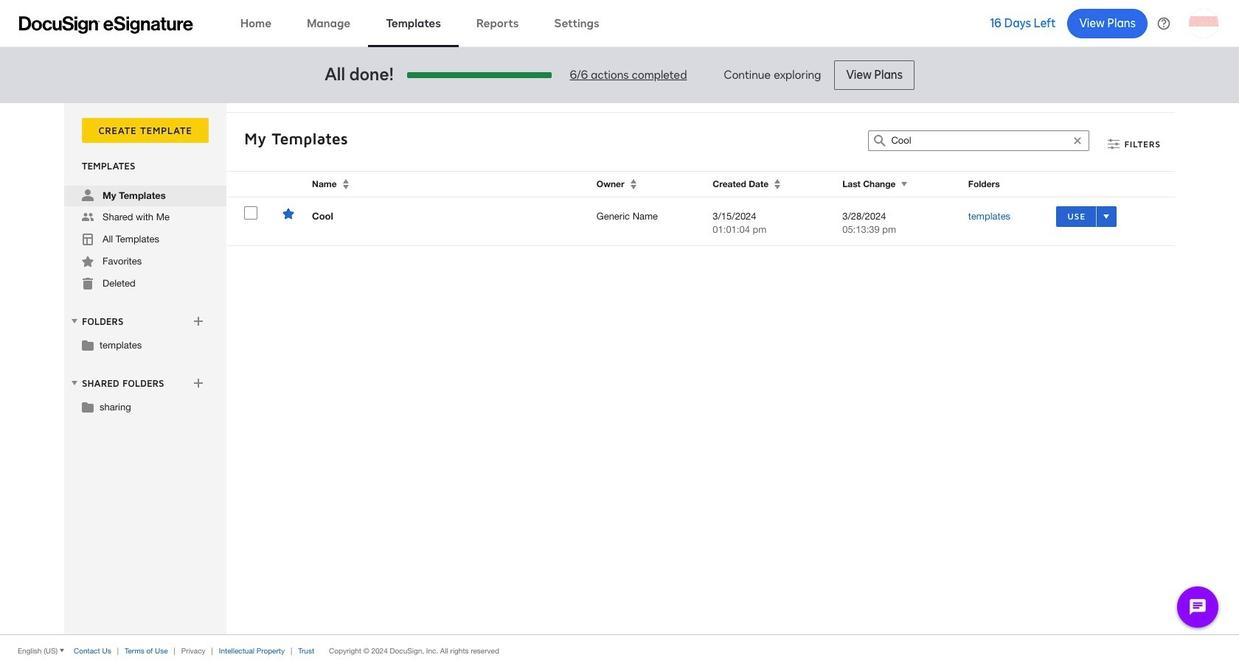 Task type: locate. For each thing, give the bounding box(es) containing it.
view folders image
[[69, 316, 80, 327]]

docusign esignature image
[[19, 16, 193, 34]]

folder image
[[82, 339, 94, 351]]

Search My Templates text field
[[892, 131, 1067, 150]]

user image
[[82, 190, 94, 201]]

more info region
[[0, 635, 1239, 667]]

folder image
[[82, 401, 94, 413]]

your uploaded profile image image
[[1189, 8, 1219, 38]]

trash image
[[82, 278, 94, 290]]



Task type: vqa. For each thing, say whether or not it's contained in the screenshot.
Docusign Esignature image
yes



Task type: describe. For each thing, give the bounding box(es) containing it.
remove cool from favorites image
[[283, 208, 294, 220]]

star filled image
[[82, 256, 94, 268]]

shared image
[[82, 212, 94, 224]]

templates image
[[82, 234, 94, 246]]

view shared folders image
[[69, 378, 80, 389]]

secondary navigation region
[[64, 103, 1179, 635]]



